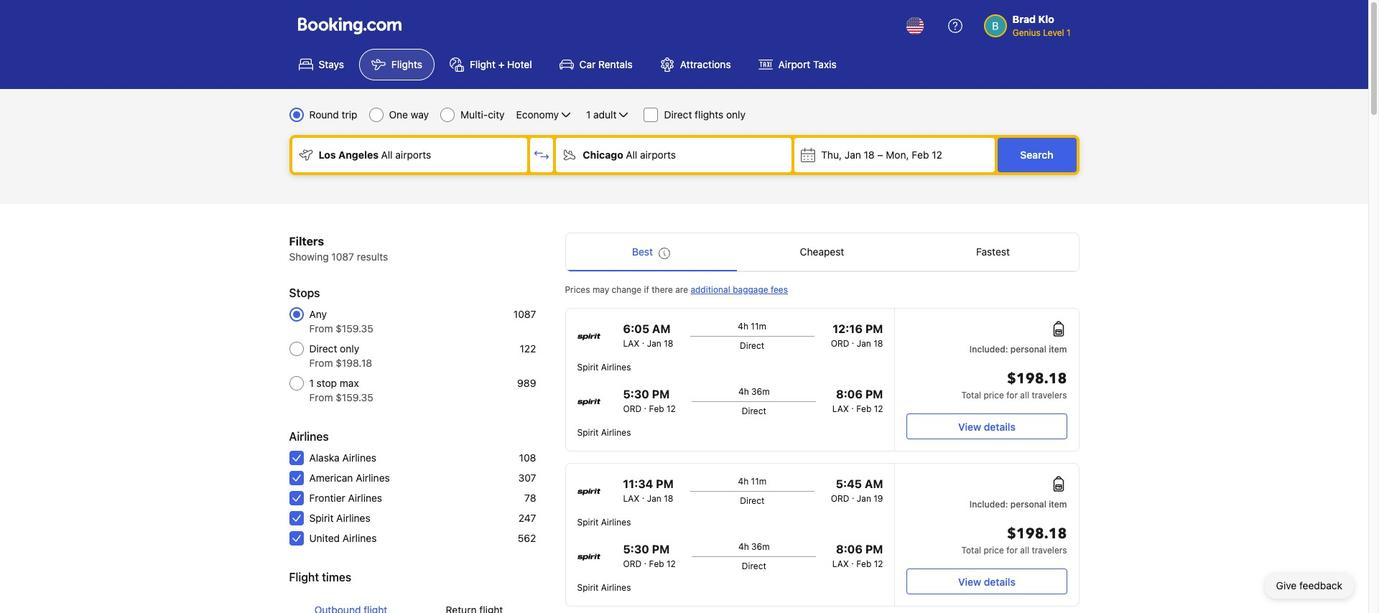 Task type: locate. For each thing, give the bounding box(es) containing it.
2 4h from the top
[[738, 386, 749, 397]]

$198.18 for 11:34 pm
[[1007, 524, 1067, 544]]

pm down 11:34 pm lax . jan 18
[[652, 543, 670, 556]]

change
[[612, 284, 642, 295]]

2 view from the top
[[958, 576, 981, 588]]

1 vertical spatial from
[[309, 357, 333, 369]]

details
[[984, 421, 1016, 433], [984, 576, 1016, 588]]

pm right 12:16 at right
[[865, 323, 883, 335]]

chicago
[[583, 149, 623, 161]]

8:06 down "12:16 pm ord . jan 18"
[[836, 388, 863, 401]]

car rentals link
[[547, 49, 645, 80]]

jan down 11:34
[[647, 493, 661, 504]]

max
[[340, 377, 359, 389]]

1 view details from the top
[[958, 421, 1016, 433]]

0 vertical spatial 1
[[1067, 27, 1071, 38]]

0 vertical spatial 36m
[[751, 386, 770, 397]]

4h 11m
[[738, 321, 766, 332], [738, 476, 767, 487]]

flight + hotel
[[470, 58, 532, 70]]

pm down "12:16 pm ord . jan 18"
[[865, 388, 883, 401]]

los angeles all airports
[[319, 149, 431, 161]]

18 inside 11:34 pm lax . jan 18
[[664, 493, 673, 504]]

1 vertical spatial 5:30
[[623, 543, 649, 556]]

1 horizontal spatial 1087
[[513, 308, 536, 320]]

fastest
[[976, 246, 1010, 258]]

1 vertical spatial total
[[961, 545, 981, 556]]

1 total from the top
[[961, 390, 981, 401]]

1 vertical spatial 11m
[[751, 476, 767, 487]]

1 vertical spatial 8:06
[[836, 543, 863, 556]]

1 vertical spatial only
[[340, 343, 359, 355]]

jan inside "12:16 pm ord . jan 18"
[[857, 338, 871, 349]]

round
[[309, 108, 339, 121]]

1 personal from the top
[[1011, 344, 1046, 355]]

jan inside popup button
[[845, 149, 861, 161]]

11:34
[[623, 478, 653, 491]]

1 vertical spatial 1087
[[513, 308, 536, 320]]

stop
[[317, 377, 337, 389]]

1 vertical spatial item
[[1049, 499, 1067, 510]]

may
[[593, 284, 609, 295]]

jan inside 6:05 am lax . jan 18
[[647, 338, 661, 349]]

2 item from the top
[[1049, 499, 1067, 510]]

direct
[[664, 108, 692, 121], [740, 340, 764, 351], [309, 343, 337, 355], [742, 406, 766, 417], [740, 496, 765, 506], [742, 561, 766, 572]]

8:06
[[836, 388, 863, 401], [836, 543, 863, 556]]

0 vertical spatial for
[[1007, 390, 1018, 401]]

3 from from the top
[[309, 391, 333, 404]]

$159.35
[[336, 323, 373, 335], [336, 391, 373, 404]]

pm right 11:34
[[656, 478, 674, 491]]

2 8:06 from the top
[[836, 543, 863, 556]]

0 vertical spatial $198.18 total price for all travelers
[[961, 369, 1067, 401]]

5:30 pm ord . feb 12
[[623, 388, 676, 414], [623, 543, 676, 570]]

5:45 am ord . jan 19
[[831, 478, 883, 504]]

1 vertical spatial am
[[865, 478, 883, 491]]

all right chicago
[[626, 149, 637, 161]]

2 price from the top
[[984, 545, 1004, 556]]

from inside direct only from $198.18
[[309, 357, 333, 369]]

0 vertical spatial 4h 11m
[[738, 321, 766, 332]]

1 4h 36m from the top
[[738, 386, 770, 397]]

cheapest button
[[737, 233, 908, 271]]

additional
[[691, 284, 730, 295]]

8:06 for 12:16
[[836, 388, 863, 401]]

1 item from the top
[[1049, 344, 1067, 355]]

1 price from the top
[[984, 390, 1004, 401]]

0 horizontal spatial tab list
[[289, 592, 536, 613]]

8:06 pm lax . feb 12
[[832, 388, 883, 414], [832, 543, 883, 570]]

jan for 12:16 pm
[[857, 338, 871, 349]]

give
[[1276, 580, 1297, 592]]

18 inside "12:16 pm ord . jan 18"
[[874, 338, 883, 349]]

2 36m from the top
[[751, 542, 770, 552]]

1087
[[331, 251, 354, 263], [513, 308, 536, 320]]

jan down 6:05
[[647, 338, 661, 349]]

$159.35 down max on the left bottom
[[336, 391, 373, 404]]

2 8:06 pm lax . feb 12 from the top
[[832, 543, 883, 570]]

1 5:30 pm ord . feb 12 from the top
[[623, 388, 676, 414]]

2 view details from the top
[[958, 576, 1016, 588]]

0 vertical spatial tab list
[[566, 233, 1079, 272]]

1 vertical spatial $159.35
[[336, 391, 373, 404]]

1 horizontal spatial airports
[[640, 149, 676, 161]]

2 vertical spatial from
[[309, 391, 333, 404]]

klo
[[1038, 13, 1054, 25]]

stays
[[319, 58, 344, 70]]

included: personal item
[[970, 344, 1067, 355], [970, 499, 1067, 510]]

8:06 down 5:45 am ord . jan 19 on the bottom of the page
[[836, 543, 863, 556]]

1 vertical spatial 8:06 pm lax . feb 12
[[832, 543, 883, 570]]

direct inside direct only from $198.18
[[309, 343, 337, 355]]

flight for flight times
[[289, 571, 319, 584]]

2 all from the top
[[1020, 545, 1029, 556]]

1 4h 11m from the top
[[738, 321, 766, 332]]

0 vertical spatial 11m
[[751, 321, 766, 332]]

item for 5:45 am
[[1049, 499, 1067, 510]]

1 travelers from the top
[[1032, 390, 1067, 401]]

1 vertical spatial included:
[[970, 499, 1008, 510]]

airlines
[[601, 362, 631, 373], [601, 427, 631, 438], [289, 430, 329, 443], [342, 452, 376, 464], [356, 472, 390, 484], [348, 492, 382, 504], [336, 512, 370, 524], [601, 517, 631, 528], [343, 532, 377, 544], [601, 583, 631, 593]]

.
[[642, 335, 645, 346], [852, 335, 854, 346], [644, 401, 647, 412], [851, 401, 854, 412], [642, 491, 645, 501], [852, 491, 854, 501], [644, 556, 647, 567], [851, 556, 854, 567]]

1 $198.18 total price for all travelers from the top
[[961, 369, 1067, 401]]

5:30
[[623, 388, 649, 401], [623, 543, 649, 556]]

filters
[[289, 235, 324, 248]]

am right 6:05
[[652, 323, 671, 335]]

1 horizontal spatial 1
[[586, 108, 591, 121]]

1 vertical spatial travelers
[[1032, 545, 1067, 556]]

2 4h 36m from the top
[[738, 542, 770, 552]]

united
[[309, 532, 340, 544]]

1 vertical spatial flight
[[289, 571, 319, 584]]

1 left stop
[[309, 377, 314, 389]]

562
[[518, 532, 536, 544]]

1 36m from the top
[[751, 386, 770, 397]]

flight times
[[289, 571, 351, 584]]

0 vertical spatial from
[[309, 323, 333, 335]]

2 11m from the top
[[751, 476, 767, 487]]

only right flights at right
[[726, 108, 746, 121]]

jan inside 5:45 am ord . jan 19
[[857, 493, 871, 504]]

airports
[[395, 149, 431, 161], [640, 149, 676, 161]]

details for am
[[984, 576, 1016, 588]]

am up the 19
[[865, 478, 883, 491]]

11m
[[751, 321, 766, 332], [751, 476, 767, 487]]

0 vertical spatial am
[[652, 323, 671, 335]]

0 vertical spatial view details button
[[907, 414, 1067, 440]]

1 8:06 pm lax . feb 12 from the top
[[832, 388, 883, 414]]

1 vertical spatial included: personal item
[[970, 499, 1067, 510]]

0 vertical spatial 5:30 pm ord . feb 12
[[623, 388, 676, 414]]

1 view from the top
[[958, 421, 981, 433]]

1 horizontal spatial only
[[726, 108, 746, 121]]

1 inside 1 stop max from $159.35
[[309, 377, 314, 389]]

0 horizontal spatial 1087
[[331, 251, 354, 263]]

$198.18
[[336, 357, 372, 369], [1007, 369, 1067, 389], [1007, 524, 1067, 544]]

0 vertical spatial 4h 36m
[[738, 386, 770, 397]]

0 vertical spatial 5:30
[[623, 388, 649, 401]]

1 vertical spatial view details button
[[907, 569, 1067, 595]]

0 horizontal spatial all
[[381, 149, 393, 161]]

1 left adult
[[586, 108, 591, 121]]

jan for 5:45 am
[[857, 493, 871, 504]]

price for 12:16 pm
[[984, 390, 1004, 401]]

0 vertical spatial 8:06 pm lax . feb 12
[[832, 388, 883, 414]]

ord
[[831, 338, 849, 349], [623, 404, 642, 414], [831, 493, 849, 504], [623, 559, 642, 570]]

thu,
[[821, 149, 842, 161]]

view details button for 12:16 pm
[[907, 414, 1067, 440]]

0 horizontal spatial 1
[[309, 377, 314, 389]]

search button
[[997, 138, 1076, 172]]

1 5:30 from the top
[[623, 388, 649, 401]]

1 all from the top
[[1020, 390, 1029, 401]]

travelers
[[1032, 390, 1067, 401], [1032, 545, 1067, 556]]

18
[[864, 149, 875, 161], [664, 338, 673, 349], [874, 338, 883, 349], [664, 493, 673, 504]]

los
[[319, 149, 336, 161]]

feb
[[912, 149, 929, 161], [649, 404, 664, 414], [856, 404, 871, 414], [649, 559, 664, 570], [856, 559, 871, 570]]

8:06 pm lax . feb 12 down "12:16 pm ord . jan 18"
[[832, 388, 883, 414]]

booking.com logo image
[[298, 17, 401, 34], [298, 17, 401, 34]]

all for am
[[1020, 545, 1029, 556]]

0 vertical spatial included:
[[970, 344, 1008, 355]]

2 vertical spatial 1
[[309, 377, 314, 389]]

0 vertical spatial 1087
[[331, 251, 354, 263]]

0 vertical spatial view details
[[958, 421, 1016, 433]]

best image
[[659, 248, 670, 259], [659, 248, 670, 259]]

jan down 12:16 at right
[[857, 338, 871, 349]]

included: for pm
[[970, 344, 1008, 355]]

american
[[309, 472, 353, 484]]

1 vertical spatial 4h 11m
[[738, 476, 767, 487]]

lax inside 11:34 pm lax . jan 18
[[623, 493, 640, 504]]

flight left times
[[289, 571, 319, 584]]

. inside 6:05 am lax . jan 18
[[642, 335, 645, 346]]

attractions link
[[648, 49, 743, 80]]

2 5:30 pm ord . feb 12 from the top
[[623, 543, 676, 570]]

0 vertical spatial item
[[1049, 344, 1067, 355]]

5:30 down 6:05 am lax . jan 18
[[623, 388, 649, 401]]

1 horizontal spatial all
[[626, 149, 637, 161]]

0 vertical spatial view
[[958, 421, 981, 433]]

1 vertical spatial price
[[984, 545, 1004, 556]]

1 vertical spatial view details
[[958, 576, 1016, 588]]

1 vertical spatial 5:30 pm ord . feb 12
[[623, 543, 676, 570]]

1 vertical spatial 4h 36m
[[738, 542, 770, 552]]

ord inside "12:16 pm ord . jan 18"
[[831, 338, 849, 349]]

0 vertical spatial 8:06
[[836, 388, 863, 401]]

0 vertical spatial details
[[984, 421, 1016, 433]]

from down any
[[309, 323, 333, 335]]

+
[[498, 58, 505, 70]]

2 for from the top
[[1007, 545, 1018, 556]]

price
[[984, 390, 1004, 401], [984, 545, 1004, 556]]

2 included: personal item from the top
[[970, 499, 1067, 510]]

travelers for am
[[1032, 545, 1067, 556]]

0 horizontal spatial am
[[652, 323, 671, 335]]

0 vertical spatial $159.35
[[336, 323, 373, 335]]

personal for pm
[[1011, 344, 1046, 355]]

airport taxis
[[778, 58, 837, 70]]

0 vertical spatial travelers
[[1032, 390, 1067, 401]]

for for am
[[1007, 545, 1018, 556]]

additional baggage fees link
[[691, 284, 788, 295]]

view details for am
[[958, 576, 1016, 588]]

from down stop
[[309, 391, 333, 404]]

2 5:30 from the top
[[623, 543, 649, 556]]

details for pm
[[984, 421, 1016, 433]]

all right angeles
[[381, 149, 393, 161]]

0 horizontal spatial only
[[340, 343, 359, 355]]

18 inside 6:05 am lax . jan 18
[[664, 338, 673, 349]]

0 vertical spatial personal
[[1011, 344, 1046, 355]]

1 included: from the top
[[970, 344, 1008, 355]]

1087 left results
[[331, 251, 354, 263]]

airports right chicago
[[640, 149, 676, 161]]

12 inside thu, jan 18 – mon, feb 12 popup button
[[932, 149, 942, 161]]

1 vertical spatial all
[[1020, 545, 1029, 556]]

pm inside "12:16 pm ord . jan 18"
[[865, 323, 883, 335]]

0 horizontal spatial flight
[[289, 571, 319, 584]]

0 vertical spatial all
[[1020, 390, 1029, 401]]

1 view details button from the top
[[907, 414, 1067, 440]]

1 horizontal spatial am
[[865, 478, 883, 491]]

2 travelers from the top
[[1032, 545, 1067, 556]]

1 horizontal spatial tab list
[[566, 233, 1079, 272]]

1 $159.35 from the top
[[336, 323, 373, 335]]

2 4h 11m from the top
[[738, 476, 767, 487]]

$198.18 total price for all travelers
[[961, 369, 1067, 401], [961, 524, 1067, 556]]

1 vertical spatial 36m
[[751, 542, 770, 552]]

1 8:06 from the top
[[836, 388, 863, 401]]

frontier airlines
[[309, 492, 382, 504]]

item
[[1049, 344, 1067, 355], [1049, 499, 1067, 510]]

all
[[381, 149, 393, 161], [626, 149, 637, 161]]

2 $159.35 from the top
[[336, 391, 373, 404]]

cheapest
[[800, 246, 844, 258]]

$159.35 up direct only from $198.18
[[336, 323, 373, 335]]

jan left the 19
[[857, 493, 871, 504]]

4h 36m
[[738, 386, 770, 397], [738, 542, 770, 552]]

1 vertical spatial view
[[958, 576, 981, 588]]

jan for 11:34 pm
[[647, 493, 661, 504]]

stops
[[289, 287, 320, 300]]

jan inside 11:34 pm lax . jan 18
[[647, 493, 661, 504]]

search
[[1020, 149, 1053, 161]]

travelers for pm
[[1032, 390, 1067, 401]]

pm down 6:05 am lax . jan 18
[[652, 388, 670, 401]]

2 horizontal spatial 1
[[1067, 27, 1071, 38]]

1 from from the top
[[309, 323, 333, 335]]

airports down one way
[[395, 149, 431, 161]]

1 for from the top
[[1007, 390, 1018, 401]]

2 included: from the top
[[970, 499, 1008, 510]]

2 all from the left
[[626, 149, 637, 161]]

flights
[[695, 108, 724, 121]]

1 right level
[[1067, 27, 1071, 38]]

jan
[[845, 149, 861, 161], [647, 338, 661, 349], [857, 338, 871, 349], [647, 493, 661, 504], [857, 493, 871, 504]]

am for 6:05 am
[[652, 323, 671, 335]]

0 horizontal spatial airports
[[395, 149, 431, 161]]

1 airports from the left
[[395, 149, 431, 161]]

2 total from the top
[[961, 545, 981, 556]]

trip
[[342, 108, 357, 121]]

122
[[520, 343, 536, 355]]

am inside 5:45 am ord . jan 19
[[865, 478, 883, 491]]

1 vertical spatial details
[[984, 576, 1016, 588]]

2 personal from the top
[[1011, 499, 1046, 510]]

jan right thu,
[[845, 149, 861, 161]]

1 horizontal spatial flight
[[470, 58, 496, 70]]

flight left +
[[470, 58, 496, 70]]

hotel
[[507, 58, 532, 70]]

8:06 pm lax . feb 12 for 5:45
[[832, 543, 883, 570]]

8:06 pm lax . feb 12 down the 19
[[832, 543, 883, 570]]

2 $198.18 total price for all travelers from the top
[[961, 524, 1067, 556]]

am inside 6:05 am lax . jan 18
[[652, 323, 671, 335]]

view for 5:45 am
[[958, 576, 981, 588]]

1 11m from the top
[[751, 321, 766, 332]]

am for 5:45 am
[[865, 478, 883, 491]]

0 vertical spatial total
[[961, 390, 981, 401]]

2 details from the top
[[984, 576, 1016, 588]]

2 view details button from the top
[[907, 569, 1067, 595]]

all
[[1020, 390, 1029, 401], [1020, 545, 1029, 556]]

am
[[652, 323, 671, 335], [865, 478, 883, 491]]

5:30 down 11:34 pm lax . jan 18
[[623, 543, 649, 556]]

1 vertical spatial $198.18 total price for all travelers
[[961, 524, 1067, 556]]

0 vertical spatial flight
[[470, 58, 496, 70]]

jan for 6:05 am
[[647, 338, 661, 349]]

5:30 pm ord . feb 12 down 6:05 am lax . jan 18
[[623, 388, 676, 414]]

$198.18 total price for all travelers for 12:16 pm
[[961, 369, 1067, 401]]

from up stop
[[309, 357, 333, 369]]

2 from from the top
[[309, 357, 333, 369]]

for for pm
[[1007, 390, 1018, 401]]

any
[[309, 308, 327, 320]]

spirit
[[577, 362, 599, 373], [577, 427, 599, 438], [309, 512, 334, 524], [577, 517, 599, 528], [577, 583, 599, 593]]

0 vertical spatial price
[[984, 390, 1004, 401]]

times
[[322, 571, 351, 584]]

tab list
[[566, 233, 1079, 272], [289, 592, 536, 613]]

4h 36m for 12:16
[[738, 386, 770, 397]]

4h 11m for 11:34 pm
[[738, 476, 767, 487]]

1 inside 'brad klo genius level 1'
[[1067, 27, 1071, 38]]

0 vertical spatial included: personal item
[[970, 344, 1067, 355]]

1 included: personal item from the top
[[970, 344, 1067, 355]]

included:
[[970, 344, 1008, 355], [970, 499, 1008, 510]]

1 vertical spatial 1
[[586, 108, 591, 121]]

1 details from the top
[[984, 421, 1016, 433]]

1087 up "122"
[[513, 308, 536, 320]]

1 vertical spatial for
[[1007, 545, 1018, 556]]

1 vertical spatial personal
[[1011, 499, 1046, 510]]

5:30 pm ord . feb 12 down 11:34 pm lax . jan 18
[[623, 543, 676, 570]]

1 inside 1 adult dropdown button
[[586, 108, 591, 121]]

only down any from $159.35
[[340, 343, 359, 355]]



Task type: describe. For each thing, give the bounding box(es) containing it.
from inside 1 stop max from $159.35
[[309, 391, 333, 404]]

multi-
[[460, 108, 488, 121]]

78
[[524, 492, 536, 504]]

flight + hotel link
[[437, 49, 544, 80]]

11m for 12:16 pm
[[751, 321, 766, 332]]

prices may change if there are additional baggage fees
[[565, 284, 788, 295]]

pm inside 11:34 pm lax . jan 18
[[656, 478, 674, 491]]

thu, jan 18 – mon, feb 12
[[821, 149, 942, 161]]

adult
[[593, 108, 617, 121]]

level
[[1043, 27, 1064, 38]]

frontier
[[309, 492, 345, 504]]

1 adult button
[[585, 106, 632, 124]]

only inside direct only from $198.18
[[340, 343, 359, 355]]

item for 12:16 pm
[[1049, 344, 1067, 355]]

1087 inside filters showing 1087 results
[[331, 251, 354, 263]]

$159.35 inside any from $159.35
[[336, 323, 373, 335]]

11m for 5:45 am
[[751, 476, 767, 487]]

989
[[517, 377, 536, 389]]

economy
[[516, 108, 559, 121]]

alaska airlines
[[309, 452, 376, 464]]

12:16 pm ord . jan 18
[[831, 323, 883, 349]]

1 adult
[[586, 108, 617, 121]]

best
[[632, 246, 653, 258]]

36m for 5:45 am
[[751, 542, 770, 552]]

attractions
[[680, 58, 731, 70]]

city
[[488, 108, 505, 121]]

12:16
[[833, 323, 863, 335]]

1 for 1 adult
[[586, 108, 591, 121]]

0 vertical spatial only
[[726, 108, 746, 121]]

307
[[518, 472, 536, 484]]

personal for am
[[1011, 499, 1046, 510]]

rentals
[[598, 58, 633, 70]]

give feedback button
[[1265, 573, 1354, 599]]

pm down the 19
[[865, 543, 883, 556]]

8:06 pm lax . feb 12 for 12:16
[[832, 388, 883, 414]]

5:30 for 6:05 am
[[623, 388, 649, 401]]

brad klo genius level 1
[[1013, 13, 1071, 38]]

included: for am
[[970, 499, 1008, 510]]

car rentals
[[579, 58, 633, 70]]

6:05 am lax . jan 18
[[623, 323, 673, 349]]

taxis
[[813, 58, 837, 70]]

view for 12:16 pm
[[958, 421, 981, 433]]

mon,
[[886, 149, 909, 161]]

multi-city
[[460, 108, 505, 121]]

one
[[389, 108, 408, 121]]

flights link
[[359, 49, 435, 80]]

direct flights only
[[664, 108, 746, 121]]

one way
[[389, 108, 429, 121]]

1 stop max from $159.35
[[309, 377, 373, 404]]

view details for pm
[[958, 421, 1016, 433]]

chicago all airports
[[583, 149, 676, 161]]

round trip
[[309, 108, 357, 121]]

$198.18 inside direct only from $198.18
[[336, 357, 372, 369]]

11:34 pm lax . jan 18
[[623, 478, 674, 504]]

$159.35 inside 1 stop max from $159.35
[[336, 391, 373, 404]]

2 airports from the left
[[640, 149, 676, 161]]

4 4h from the top
[[738, 542, 749, 552]]

best button
[[566, 233, 737, 271]]

included: personal item for am
[[970, 499, 1067, 510]]

1 4h from the top
[[738, 321, 748, 332]]

fees
[[771, 284, 788, 295]]

tab list containing best
[[566, 233, 1079, 272]]

36m for 12:16 pm
[[751, 386, 770, 397]]

18 for 12:16 pm
[[874, 338, 883, 349]]

1 vertical spatial tab list
[[289, 592, 536, 613]]

view details button for 5:45 am
[[907, 569, 1067, 595]]

showing
[[289, 251, 329, 263]]

lax inside 6:05 am lax . jan 18
[[623, 338, 640, 349]]

. inside 5:45 am ord . jan 19
[[852, 491, 854, 501]]

car
[[579, 58, 596, 70]]

18 for 6:05 am
[[664, 338, 673, 349]]

from inside any from $159.35
[[309, 323, 333, 335]]

brad
[[1013, 13, 1036, 25]]

$198.18 for 6:05 am
[[1007, 369, 1067, 389]]

. inside "12:16 pm ord . jan 18"
[[852, 335, 854, 346]]

247
[[518, 512, 536, 524]]

4h 36m for 5:45
[[738, 542, 770, 552]]

feedback
[[1299, 580, 1343, 592]]

alaska
[[309, 452, 340, 464]]

flight for flight + hotel
[[470, 58, 496, 70]]

flights
[[391, 58, 422, 70]]

19
[[874, 493, 883, 504]]

angeles
[[338, 149, 379, 161]]

5:45
[[836, 478, 862, 491]]

baggage
[[733, 284, 768, 295]]

$198.18 total price for all travelers for 5:45 am
[[961, 524, 1067, 556]]

18 for 11:34 pm
[[664, 493, 673, 504]]

prices
[[565, 284, 590, 295]]

results
[[357, 251, 388, 263]]

fastest button
[[908, 233, 1079, 271]]

1 for 1 stop max from $159.35
[[309, 377, 314, 389]]

airport
[[778, 58, 810, 70]]

ord inside 5:45 am ord . jan 19
[[831, 493, 849, 504]]

18 inside popup button
[[864, 149, 875, 161]]

united airlines
[[309, 532, 377, 544]]

5:30 for 11:34 pm
[[623, 543, 649, 556]]

5:30 pm ord . feb 12 for 11:34
[[623, 543, 676, 570]]

if
[[644, 284, 649, 295]]

feb inside popup button
[[912, 149, 929, 161]]

5:30 pm ord . feb 12 for 6:05
[[623, 388, 676, 414]]

1 all from the left
[[381, 149, 393, 161]]

thu, jan 18 – mon, feb 12 button
[[795, 138, 994, 172]]

give feedback
[[1276, 580, 1343, 592]]

total for am
[[961, 545, 981, 556]]

included: personal item for pm
[[970, 344, 1067, 355]]

genius
[[1013, 27, 1041, 38]]

airport taxis link
[[746, 49, 849, 80]]

filters showing 1087 results
[[289, 235, 388, 263]]

3 4h from the top
[[738, 476, 749, 487]]

direct only from $198.18
[[309, 343, 372, 369]]

8:06 for 5:45
[[836, 543, 863, 556]]

6:05
[[623, 323, 649, 335]]

all for pm
[[1020, 390, 1029, 401]]

. inside 11:34 pm lax . jan 18
[[642, 491, 645, 501]]

4h 11m for 6:05 am
[[738, 321, 766, 332]]

108
[[519, 452, 536, 464]]

are
[[675, 284, 688, 295]]

there
[[652, 284, 673, 295]]

–
[[877, 149, 883, 161]]

any from $159.35
[[309, 308, 373, 335]]

way
[[411, 108, 429, 121]]

stays link
[[286, 49, 356, 80]]

total for pm
[[961, 390, 981, 401]]

american airlines
[[309, 472, 390, 484]]

price for 5:45 am
[[984, 545, 1004, 556]]



Task type: vqa. For each thing, say whether or not it's contained in the screenshot.


